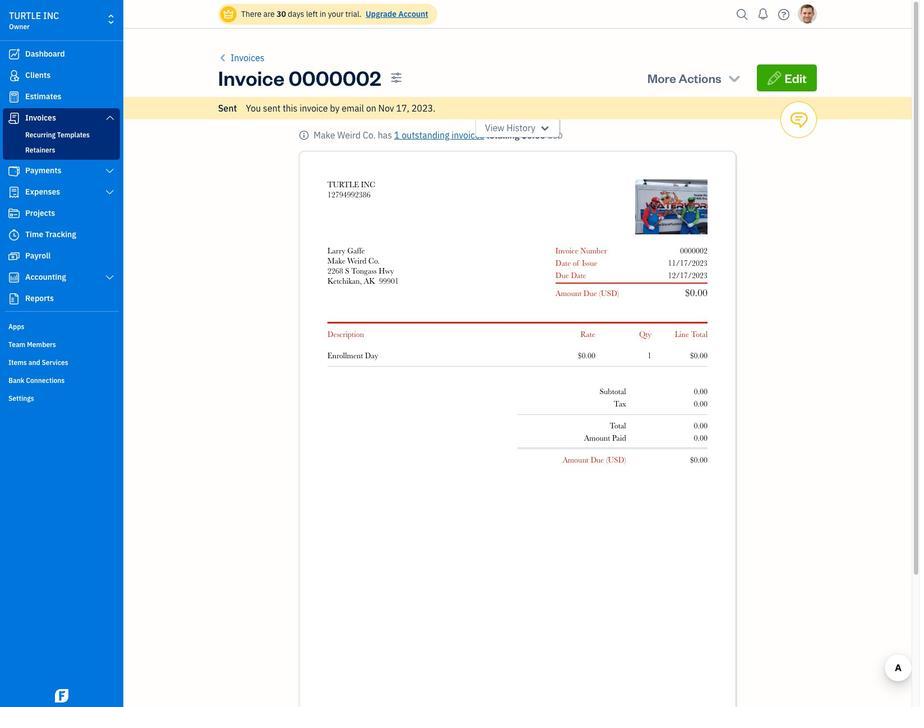 Task type: describe. For each thing, give the bounding box(es) containing it.
turtle for turtle inc 12794992386
[[327, 180, 359, 189]]

Send a message text field
[[245, 76, 768, 101]]

reports
[[25, 293, 54, 303]]

line
[[675, 330, 689, 339]]

0 vertical spatial 0000002
[[289, 64, 381, 91]]

team members
[[8, 340, 56, 349]]

larry gaffe make weird co. 2268 s tongass hwy ketchikan, ak  99901
[[327, 246, 399, 285]]

items and services link
[[3, 354, 120, 371]]

crown image
[[223, 8, 234, 20]]

invoice 0000002
[[218, 64, 381, 91]]

weird inside larry gaffe make weird co. 2268 s tongass hwy ketchikan, ak  99901
[[347, 256, 367, 265]]

total amount paid
[[584, 421, 626, 442]]

bank connections link
[[3, 372, 120, 389]]

invoice
[[300, 103, 328, 114]]

0 vertical spatial 1
[[394, 130, 400, 141]]

send button
[[773, 76, 817, 99]]

time tracking link
[[3, 225, 120, 245]]

turtle for turtle inc owner
[[9, 10, 41, 21]]

bank
[[8, 376, 24, 385]]

0 vertical spatial date
[[556, 259, 571, 267]]

invoices
[[452, 130, 484, 141]]

message
[[344, 103, 376, 113]]

clients link
[[3, 66, 120, 86]]

templates
[[57, 131, 90, 139]]

0 vertical spatial )
[[617, 289, 619, 298]]

expenses
[[25, 187, 60, 197]]

inc for turtle inc 12794992386
[[361, 180, 375, 189]]

upgrade
[[366, 9, 397, 19]]

0.00 0.00 for subtotal
[[694, 387, 708, 408]]

17,
[[396, 103, 409, 114]]

enrollment
[[327, 351, 363, 360]]

larry for larry gaffe make weird co. 2268 s tongass hwy ketchikan, ak  99901
[[327, 246, 345, 255]]

make inside larry gaffe make weird co. 2268 s tongass hwy ketchikan, ak  99901
[[327, 256, 345, 265]]

0.00 0.00 for total
[[694, 421, 708, 442]]

0 vertical spatial weird
[[337, 130, 361, 141]]

enrollment day
[[327, 351, 378, 360]]

time tracking
[[25, 229, 76, 239]]

line total
[[675, 330, 708, 339]]

dashboard
[[25, 49, 65, 59]]

bank connections
[[8, 376, 65, 385]]

there are 30 days left in your trial. upgrade account
[[241, 9, 428, 19]]

payroll link
[[3, 246, 120, 266]]

team members link
[[3, 336, 120, 353]]

number
[[580, 246, 607, 255]]

1 horizontal spatial total
[[691, 330, 708, 339]]

1 0.00 from the top
[[694, 387, 708, 396]]

1 by from the left
[[330, 103, 340, 114]]

you
[[246, 103, 261, 114]]

payment image
[[7, 165, 21, 177]]

11/17/2023
[[668, 259, 708, 267]]

history
[[507, 122, 535, 133]]

paid
[[612, 433, 626, 442]]

notifications image
[[754, 3, 772, 25]]

owner
[[9, 22, 30, 31]]

qty
[[639, 330, 652, 339]]

date of issue
[[556, 259, 598, 267]]

tongass
[[351, 266, 377, 275]]

0 vertical spatial co.
[[363, 130, 376, 141]]

estimate image
[[7, 91, 21, 103]]

total inside total amount paid
[[610, 421, 626, 430]]

1 vertical spatial your
[[327, 103, 343, 113]]

report image
[[7, 293, 21, 304]]

accounting
[[25, 272, 66, 282]]

amount inside total amount paid
[[584, 433, 610, 442]]

2 0.00 from the top
[[694, 399, 708, 408]]

project image
[[7, 208, 21, 219]]

days
[[288, 9, 304, 19]]

recurring templates
[[25, 131, 90, 139]]

1 vertical spatial usd
[[601, 289, 617, 298]]

view history button
[[475, 119, 560, 137]]

upgrade account link
[[363, 9, 428, 19]]

payments link
[[3, 161, 120, 181]]

settings link
[[3, 390, 120, 407]]

members
[[27, 340, 56, 349]]

0 vertical spatial amount
[[556, 289, 582, 298]]

in
[[320, 9, 326, 19]]

4 0.00 from the top
[[694, 433, 708, 442]]

outstanding
[[402, 130, 450, 141]]

reports link
[[3, 289, 120, 309]]

make weird co. has 1 outstanding invoices totalling $0.00 usd
[[314, 130, 563, 141]]

freshbooks image
[[53, 689, 71, 703]]

services
[[42, 358, 68, 367]]

subtotal tax
[[600, 387, 626, 408]]

view
[[485, 122, 504, 133]]

account
[[398, 9, 428, 19]]

more actions
[[647, 70, 722, 86]]

chevron large down image for payments
[[105, 167, 115, 176]]

issue
[[582, 259, 598, 267]]

turtle inc owner
[[9, 10, 59, 31]]

co. inside larry gaffe make weird co. 2268 s tongass hwy ketchikan, ak  99901
[[368, 256, 380, 265]]

ketchikan,
[[327, 276, 362, 285]]

12794992386
[[327, 190, 371, 199]]

chevronleft image
[[218, 51, 228, 64]]

chevron large down image for accounting
[[105, 273, 115, 282]]

of
[[573, 259, 579, 267]]

on
[[366, 103, 376, 114]]

invoice number
[[556, 246, 607, 255]]

has
[[378, 130, 392, 141]]

edit
[[785, 70, 807, 86]]

expense image
[[7, 187, 21, 198]]

dashboard link
[[3, 44, 120, 64]]

subtotal
[[600, 387, 626, 396]]



Task type: locate. For each thing, give the bounding box(es) containing it.
and
[[28, 358, 40, 367]]

0 horizontal spatial )
[[617, 289, 619, 298]]

1 horizontal spatial 0000002
[[680, 246, 708, 255]]

date down the date of issue
[[571, 271, 586, 280]]

0 vertical spatial gaffe
[[265, 103, 284, 113]]

total
[[691, 330, 708, 339], [610, 421, 626, 430]]

1 vertical spatial invoices
[[25, 113, 56, 123]]

main element
[[0, 0, 151, 707]]

gaffe left will
[[265, 103, 284, 113]]

email.
[[388, 103, 410, 113]]

weird up tongass
[[347, 256, 367, 265]]

projects link
[[3, 204, 120, 224]]

0 horizontal spatial invoices
[[25, 113, 56, 123]]

1 horizontal spatial invoice
[[556, 246, 578, 255]]

1 horizontal spatial gaffe
[[347, 246, 365, 255]]

larry up the 2268
[[327, 246, 345, 255]]

2 vertical spatial usd
[[608, 455, 624, 464]]

your right in
[[328, 9, 344, 19]]

usd inside make weird co. has 1 outstanding invoices totalling $0.00 usd
[[548, 131, 563, 141]]

email
[[342, 103, 364, 114]]

2 0.00 0.00 from the top
[[694, 421, 708, 442]]

tracking
[[45, 229, 76, 239]]

0 horizontal spatial 0000002
[[289, 64, 381, 91]]

co. up tongass
[[368, 256, 380, 265]]

1 vertical spatial invoice
[[556, 246, 578, 255]]

amount
[[556, 289, 582, 298], [584, 433, 610, 442], [563, 455, 589, 464]]

usd down number
[[601, 289, 617, 298]]

0 horizontal spatial total
[[610, 421, 626, 430]]

invoice image
[[7, 113, 21, 124]]

3 0.00 from the top
[[694, 421, 708, 430]]

invoice for invoice 0000002
[[218, 64, 285, 91]]

you sent this invoice by email on nov 17, 2023.
[[246, 103, 436, 114]]

co.
[[363, 130, 376, 141], [368, 256, 380, 265]]

inc up "12794992386"
[[361, 180, 375, 189]]

0 vertical spatial (
[[599, 289, 601, 298]]

day
[[365, 351, 378, 360]]

1 horizontal spatial )
[[624, 455, 626, 464]]

2268
[[327, 266, 343, 275]]

0000002 up larry gaffe will receive your message by email.
[[289, 64, 381, 91]]

1 vertical spatial date
[[571, 271, 586, 280]]

weird down email
[[337, 130, 361, 141]]

1 vertical spatial turtle
[[327, 180, 359, 189]]

your
[[328, 9, 344, 19], [327, 103, 343, 113]]

turtle
[[9, 10, 41, 21], [327, 180, 359, 189]]

invoices inside invoices link
[[25, 113, 56, 123]]

sent
[[263, 103, 281, 114]]

amount down due date
[[556, 289, 582, 298]]

1 horizontal spatial (
[[606, 455, 608, 464]]

0 vertical spatial larry
[[245, 103, 263, 113]]

hwy
[[379, 266, 394, 275]]

0 horizontal spatial invoice
[[218, 64, 285, 91]]

chart image
[[7, 272, 21, 283]]

estimates
[[25, 91, 61, 101]]

gaffe inside larry gaffe make weird co. 2268 s tongass hwy ketchikan, ak  99901
[[347, 246, 365, 255]]

2 chevron large down image from the top
[[105, 167, 115, 176]]

1 vertical spatial gaffe
[[347, 246, 365, 255]]

gaffe for make
[[347, 246, 365, 255]]

0 vertical spatial total
[[691, 330, 708, 339]]

usd right history
[[548, 131, 563, 141]]

0 horizontal spatial larry
[[245, 103, 263, 113]]

chevron large down image
[[105, 188, 115, 197]]

chevron large down image
[[105, 113, 115, 122], [105, 167, 115, 176], [105, 273, 115, 282]]

2023.
[[412, 103, 436, 114]]

turtle up "12794992386"
[[327, 180, 359, 189]]

invoices up recurring
[[25, 113, 56, 123]]

apps link
[[3, 318, 120, 335]]

tax
[[614, 399, 626, 408]]

1 vertical spatial co.
[[368, 256, 380, 265]]

sent
[[218, 103, 237, 114]]

0 vertical spatial make
[[314, 130, 335, 141]]

0 vertical spatial 0.00 0.00
[[694, 387, 708, 408]]

retainers link
[[5, 144, 118, 157]]

larry for larry gaffe will receive your message by email.
[[245, 103, 263, 113]]

1 vertical spatial due
[[584, 289, 597, 298]]

1 vertical spatial total
[[610, 421, 626, 430]]

1 vertical spatial 0000002
[[680, 246, 708, 255]]

weird
[[337, 130, 361, 141], [347, 256, 367, 265]]

total right line
[[691, 330, 708, 339]]

0 vertical spatial usd
[[548, 131, 563, 141]]

1 horizontal spatial larry
[[327, 246, 345, 255]]

time
[[25, 229, 43, 239]]

larry left sent
[[245, 103, 263, 113]]

invoices link
[[3, 108, 120, 128]]

0 horizontal spatial 1
[[394, 130, 400, 141]]

invoice up of
[[556, 246, 578, 255]]

dashboard image
[[7, 49, 21, 60]]

inc inside the turtle inc owner
[[43, 10, 59, 21]]

make right info image
[[314, 130, 335, 141]]

estimates link
[[3, 87, 120, 107]]

there
[[241, 9, 262, 19]]

0.00 0.00
[[694, 387, 708, 408], [694, 421, 708, 442]]

1 vertical spatial weird
[[347, 256, 367, 265]]

receive
[[300, 103, 325, 113]]

totalling
[[486, 130, 519, 141]]

turtle up owner
[[9, 10, 41, 21]]

chevrondown image
[[727, 70, 742, 86]]

0 vertical spatial chevron large down image
[[105, 113, 115, 122]]

nov
[[378, 103, 394, 114]]

1 vertical spatial inc
[[361, 180, 375, 189]]

0 vertical spatial invoice
[[218, 64, 285, 91]]

by
[[330, 103, 340, 114], [378, 103, 386, 113]]

0000002 up 11/17/2023
[[680, 246, 708, 255]]

pencil image
[[767, 70, 782, 86]]

chevron large down image inside payments link
[[105, 167, 115, 176]]

larry gaffe will receive your message by email.
[[245, 103, 410, 113]]

)
[[617, 289, 619, 298], [624, 455, 626, 464]]

0 vertical spatial turtle
[[9, 10, 41, 21]]

1
[[394, 130, 400, 141], [648, 351, 652, 360]]

recurring templates link
[[5, 128, 118, 142]]

1 0.00 0.00 from the top
[[694, 387, 708, 408]]

clients
[[25, 70, 51, 80]]

accounting link
[[3, 267, 120, 288]]

larry
[[245, 103, 263, 113], [327, 246, 345, 255]]

chevron large down image up chevron large down icon
[[105, 167, 115, 176]]

1 vertical spatial amount due ( usd )
[[563, 455, 626, 464]]

1 vertical spatial )
[[624, 455, 626, 464]]

12/17/2023
[[668, 271, 708, 280]]

1 down qty
[[648, 351, 652, 360]]

make
[[314, 130, 335, 141], [327, 256, 345, 265]]

due down due date
[[584, 289, 597, 298]]

due down the date of issue
[[556, 271, 569, 280]]

chevron large down image for invoices
[[105, 113, 115, 122]]

amount due ( usd )
[[556, 289, 619, 298], [563, 455, 626, 464]]

0 horizontal spatial (
[[599, 289, 601, 298]]

1 horizontal spatial inc
[[361, 180, 375, 189]]

turtle inside turtle inc 12794992386
[[327, 180, 359, 189]]

your right receive
[[327, 103, 343, 113]]

info image
[[299, 128, 309, 142]]

money image
[[7, 251, 21, 262]]

amount due ( usd ) down due date
[[556, 289, 619, 298]]

edit link
[[757, 64, 817, 91]]

by left email
[[330, 103, 340, 114]]

1 vertical spatial (
[[606, 455, 608, 464]]

search image
[[733, 6, 751, 23]]

go to help image
[[775, 6, 793, 23]]

2 vertical spatial chevron large down image
[[105, 273, 115, 282]]

1 horizontal spatial 1
[[648, 351, 652, 360]]

1 outstanding invoices button
[[394, 128, 484, 142]]

more
[[647, 70, 676, 86]]

invoices right chevronleft icon
[[231, 52, 265, 63]]

usd down paid
[[608, 455, 624, 464]]

inc for turtle inc owner
[[43, 10, 59, 21]]

total up paid
[[610, 421, 626, 430]]

inc up dashboard at the top left of the page
[[43, 10, 59, 21]]

amount due ( usd ) down total amount paid
[[563, 455, 626, 464]]

1 vertical spatial amount
[[584, 433, 610, 442]]

more actions button
[[637, 64, 752, 91]]

1 horizontal spatial by
[[378, 103, 386, 113]]

0 horizontal spatial gaffe
[[265, 103, 284, 113]]

rate
[[580, 330, 596, 339]]

recurring
[[25, 131, 56, 139]]

99901
[[379, 276, 399, 285]]

description
[[327, 330, 364, 339]]

retainers
[[25, 146, 55, 154]]

turtle inside the turtle inc owner
[[9, 10, 41, 21]]

team
[[8, 340, 25, 349]]

chevron large down image up the recurring templates link
[[105, 113, 115, 122]]

invoices button
[[218, 51, 265, 64]]

invoice
[[218, 64, 285, 91], [556, 246, 578, 255]]

30
[[277, 9, 286, 19]]

1 vertical spatial 0.00 0.00
[[694, 421, 708, 442]]

make up the 2268
[[327, 256, 345, 265]]

this
[[283, 103, 298, 114]]

co. left has
[[363, 130, 376, 141]]

0 horizontal spatial inc
[[43, 10, 59, 21]]

client image
[[7, 70, 21, 81]]

0 vertical spatial amount due ( usd )
[[556, 289, 619, 298]]

1 vertical spatial larry
[[327, 246, 345, 255]]

amount down total amount paid
[[563, 455, 589, 464]]

due
[[556, 271, 569, 280], [584, 289, 597, 298], [591, 455, 604, 464]]

due down total amount paid
[[591, 455, 604, 464]]

3 chevron large down image from the top
[[105, 273, 115, 282]]

payments
[[25, 165, 61, 176]]

2 vertical spatial due
[[591, 455, 604, 464]]

send
[[783, 81, 807, 94]]

amount left paid
[[584, 433, 610, 442]]

are
[[263, 9, 275, 19]]

2 by from the left
[[378, 103, 386, 113]]

1 chevron large down image from the top
[[105, 113, 115, 122]]

actions
[[679, 70, 722, 86]]

invoices inside invoices 'button'
[[231, 52, 265, 63]]

1 vertical spatial make
[[327, 256, 345, 265]]

inc inside turtle inc 12794992386
[[361, 180, 375, 189]]

larry inside larry gaffe make weird co. 2268 s tongass hwy ketchikan, ak  99901
[[327, 246, 345, 255]]

chevron large down image up reports link
[[105, 273, 115, 282]]

invoice for invoice number
[[556, 246, 578, 255]]

0 vertical spatial due
[[556, 271, 569, 280]]

1 horizontal spatial invoices
[[231, 52, 265, 63]]

gaffe for will
[[265, 103, 284, 113]]

1 vertical spatial 1
[[648, 351, 652, 360]]

0 vertical spatial invoices
[[231, 52, 265, 63]]

view history
[[485, 122, 535, 133]]

1 vertical spatial chevron large down image
[[105, 167, 115, 176]]

will
[[286, 103, 298, 113]]

left
[[306, 9, 318, 19]]

trial.
[[345, 9, 362, 19]]

timer image
[[7, 229, 21, 241]]

settings for this invoice image
[[391, 72, 402, 84]]

1 right has
[[394, 130, 400, 141]]

s
[[345, 266, 349, 275]]

chevron large down image inside accounting link
[[105, 273, 115, 282]]

2 vertical spatial amount
[[563, 455, 589, 464]]

0 vertical spatial your
[[328, 9, 344, 19]]

0 horizontal spatial turtle
[[9, 10, 41, 21]]

projects
[[25, 208, 55, 218]]

turtle inc 12794992386
[[327, 180, 375, 199]]

connections
[[26, 376, 65, 385]]

by right on at the left top of page
[[378, 103, 386, 113]]

0 horizontal spatial by
[[330, 103, 340, 114]]

items
[[8, 358, 27, 367]]

gaffe up tongass
[[347, 246, 365, 255]]

date left of
[[556, 259, 571, 267]]

0 vertical spatial inc
[[43, 10, 59, 21]]

view comments image
[[789, 102, 809, 137]]

1 horizontal spatial turtle
[[327, 180, 359, 189]]

invoice up you
[[218, 64, 285, 91]]



Task type: vqa. For each thing, say whether or not it's contained in the screenshot.
or
no



